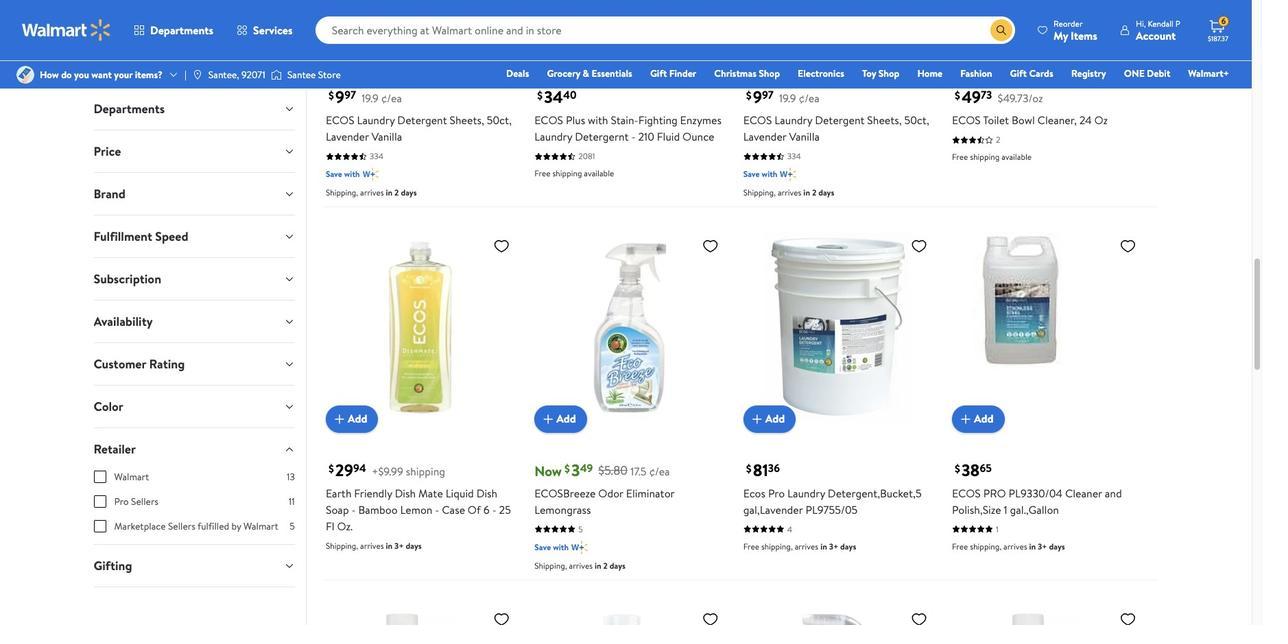 Task type: describe. For each thing, give the bounding box(es) containing it.
add to cart image up christmas shop link
[[749, 38, 766, 54]]

your
[[114, 68, 133, 82]]

Search search field
[[315, 16, 1016, 44]]

color
[[94, 398, 123, 415]]

1 horizontal spatial save with
[[535, 541, 569, 553]]

5 inside retailer group
[[290, 520, 295, 533]]

free shipping, arrives in 3+ days for 38
[[953, 541, 1066, 552]]

add to favorites list, ecos pro pl9330/04 cleaner and polish,size 1 gal.,gallon image
[[1120, 238, 1137, 255]]

reorder
[[1054, 18, 1083, 29]]

essentials
[[592, 67, 633, 80]]

+$9.99
[[372, 464, 403, 479]]

speed
[[155, 228, 189, 245]]

price button
[[83, 130, 306, 172]]

grocery & essentials link
[[541, 66, 639, 81]]

1 horizontal spatial walmart plus image
[[572, 541, 588, 554]]

customer rating
[[94, 355, 185, 373]]

subscription
[[94, 270, 161, 288]]

sellers for marketplace
[[168, 520, 196, 533]]

fulfillment speed button
[[83, 215, 306, 257]]

store
[[318, 68, 341, 82]]

gift for gift cards
[[1011, 67, 1027, 80]]

walmart+ link
[[1183, 66, 1236, 81]]

add to favorites list, earth friendly dish mate liquid dish soap - bamboo lemon - case of 6 - 25 fl oz. image
[[494, 238, 510, 255]]

debit
[[1148, 67, 1171, 80]]

add button up grocery
[[535, 32, 587, 60]]

$ inside $ 29 94 +$9.99 shipping earth friendly dish mate liquid dish soap - bamboo lemon - case of 6 - 25 fl oz. shipping, arrives in 3+ days
[[329, 461, 334, 476]]

shipping, inside $ 29 94 +$9.99 shipping earth friendly dish mate liquid dish soap - bamboo lemon - case of 6 - 25 fl oz. shipping, arrives in 3+ days
[[326, 540, 358, 552]]

3+ for 81
[[829, 541, 839, 552]]

christmas shop link
[[708, 66, 787, 81]]

marketplace
[[114, 520, 166, 533]]

$187.37
[[1209, 34, 1229, 43]]

- left 25
[[492, 502, 497, 517]]

0 vertical spatial departments button
[[122, 14, 225, 47]]

fulfillment
[[94, 228, 152, 245]]

registry link
[[1066, 66, 1113, 81]]

stain-
[[611, 113, 639, 128]]

christmas shop
[[715, 67, 780, 80]]

 image for santee store
[[271, 68, 282, 82]]

polish,size
[[953, 502, 1002, 517]]

free shipping available for 34
[[535, 168, 614, 179]]

services
[[253, 23, 293, 38]]

subscription tab
[[83, 258, 306, 300]]

ecos toilet bowl cleaner, 24 oz image
[[953, 0, 1142, 49]]

christmas
[[715, 67, 757, 80]]

free shipping available for $49.73/oz
[[953, 151, 1032, 163]]

brand tab
[[83, 173, 306, 215]]

services button
[[225, 14, 304, 47]]

color button
[[83, 386, 306, 428]]

49 inside now $ 3 49 $5.80 17.5 ¢/ea ecosbreeze odor eliminator lemongrass
[[580, 461, 593, 476]]

1 50ct, from the left
[[487, 113, 512, 128]]

2 dish from the left
[[477, 486, 498, 501]]

add for add to cart icon on top of fashion
[[975, 38, 994, 54]]

3
[[572, 458, 580, 482]]

ecos inside ecos pro pl9330/04 cleaner and polish,size 1 gal.,gallon
[[953, 486, 981, 501]]

walmart+
[[1189, 67, 1230, 80]]

$ 34 40
[[538, 85, 577, 109]]

ecos laundry detergent sheets, 50ct, lavender vanilla image for left add to cart image
[[326, 0, 516, 49]]

hi, kendall p account
[[1136, 18, 1181, 43]]

1 horizontal spatial save
[[535, 541, 551, 553]]

finder
[[670, 67, 697, 80]]

add button up store
[[326, 32, 378, 60]]

0 horizontal spatial save with
[[326, 168, 360, 180]]

mate
[[419, 486, 443, 501]]

210
[[639, 129, 655, 144]]

available for $49.73/oz
[[1002, 151, 1032, 163]]

38
[[962, 458, 980, 482]]

availability button
[[83, 301, 306, 342]]

lemon
[[401, 502, 433, 517]]

- left case
[[435, 502, 440, 517]]

Walmart Site-Wide search field
[[315, 16, 1016, 44]]

earth
[[326, 486, 352, 501]]

gifting tab
[[83, 545, 306, 587]]

92071
[[242, 68, 266, 82]]

¢/ea inside now $ 3 49 $5.80 17.5 ¢/ea ecosbreeze odor eliminator lemongrass
[[649, 464, 670, 479]]

ecos plus with stain-fighting enzymes laundry detergernt - 210 fluid ounce image
[[535, 0, 724, 49]]

0 vertical spatial walmart
[[114, 470, 149, 484]]

94
[[353, 461, 366, 476]]

laundry inside the ecos plus with stain-fighting enzymes laundry detergernt - 210 fluid ounce
[[535, 129, 573, 144]]

shipping for $49.73/oz
[[971, 151, 1000, 163]]

oz
[[1095, 113, 1108, 128]]

$ 9 97 19.9 ¢/ea ecos laundry detergent sheets, 50ct, lavender vanilla for add to cart icon over christmas shop link
[[744, 85, 930, 144]]

gal.,gallon
[[1011, 502, 1060, 517]]

gift for gift finder
[[651, 67, 667, 80]]

arrives inside $ 29 94 +$9.99 shipping earth friendly dish mate liquid dish soap - bamboo lemon - case of 6 - 25 fl oz. shipping, arrives in 3+ days
[[360, 540, 384, 552]]

0 horizontal spatial save
[[326, 168, 342, 180]]

ecos inside the ecos plus with stain-fighting enzymes laundry detergernt - 210 fluid ounce
[[535, 113, 563, 128]]

toy shop link
[[856, 66, 906, 81]]

97 for left add to cart image
[[345, 88, 356, 103]]

one
[[1125, 67, 1145, 80]]

pro inside ecos pro laundry detergent,bucket,5 gal,lavender  pl9755/05
[[769, 486, 785, 501]]

oz.
[[337, 519, 353, 534]]

4
[[788, 523, 793, 535]]

shipping for 34
[[553, 168, 582, 179]]

walmart image
[[22, 19, 111, 41]]

toy shop
[[863, 67, 900, 80]]

add for left add to cart image
[[348, 38, 367, 54]]

electronics link
[[792, 66, 851, 81]]

lavender for add button on top of store
[[326, 129, 369, 144]]

days inside $ 29 94 +$9.99 shipping earth friendly dish mate liquid dish soap - bamboo lemon - case of 6 - 25 fl oz. shipping, arrives in 3+ days
[[406, 540, 422, 552]]

items?
[[135, 68, 163, 82]]

 image for how do you want your items?
[[16, 66, 34, 84]]

gal,lavender
[[744, 502, 803, 517]]

$ 38 65
[[955, 458, 992, 482]]

sellers for pro
[[131, 495, 159, 509]]

2 50ct, from the left
[[905, 113, 930, 128]]

add button up 65
[[953, 405, 1005, 433]]

how
[[40, 68, 59, 82]]

1 vanilla from the left
[[372, 129, 402, 144]]

add to favorites list, ecos natural laundry detergent, lemongrass, 85 loads image
[[1120, 611, 1137, 625]]

fluid
[[657, 129, 680, 144]]

ecos 2x natural laundry detergent, free & clear, 170 loads image
[[326, 605, 516, 625]]

retailer group
[[94, 470, 295, 544]]

ecos inside $ 49 73 $49.73/oz ecos toilet bowl cleaner, 24 oz
[[953, 113, 981, 128]]

29
[[335, 458, 353, 482]]

brand button
[[83, 173, 306, 215]]

|
[[185, 68, 187, 82]]

now
[[535, 462, 562, 480]]

add to favorites list, earth friendly products pl9706/32 all-purpose cleaner, 32 oz image
[[911, 611, 928, 625]]

add to cart image up now
[[540, 411, 557, 427]]

shop for christmas shop
[[759, 67, 780, 80]]

36
[[769, 461, 780, 476]]

none checkbox inside retailer group
[[94, 520, 106, 533]]

santee, 92071
[[209, 68, 266, 82]]

do
[[61, 68, 72, 82]]

$ inside now $ 3 49 $5.80 17.5 ¢/ea ecosbreeze odor eliminator lemongrass
[[565, 461, 570, 476]]

eliminator
[[626, 486, 675, 501]]

$ 29 94 +$9.99 shipping earth friendly dish mate liquid dish soap - bamboo lemon - case of 6 - 25 fl oz. shipping, arrives in 3+ days
[[326, 458, 511, 552]]

gift finder
[[651, 67, 697, 80]]

19.9 for add button over sponsored
[[780, 91, 797, 106]]

add for rightmost add to cart image
[[975, 411, 994, 426]]

home
[[918, 67, 943, 80]]

by
[[232, 520, 241, 533]]

case
[[442, 502, 465, 517]]

enzymes
[[681, 113, 722, 128]]

ecos down sponsored
[[744, 113, 772, 128]]

add to favorites list, ecos 2x natural laundry detergent, free & clear, 170 loads image
[[494, 611, 510, 625]]

1 horizontal spatial 5
[[579, 523, 583, 535]]

13
[[287, 470, 295, 484]]

add for add to cart icon on top of now
[[557, 411, 576, 426]]

2 detergent from the left
[[815, 113, 865, 128]]

ecos plus with stain-fighting enzymes laundry detergernt - 210 fluid ounce
[[535, 113, 722, 144]]

add to favorites list, ecos laundry detergent with built-in fabric softener hypoallergenic free & clear image
[[703, 611, 719, 625]]

2 horizontal spatial save
[[744, 168, 760, 180]]

grocery
[[547, 67, 581, 80]]

retailer button
[[83, 428, 306, 470]]

items
[[1071, 28, 1098, 43]]

one debit link
[[1118, 66, 1177, 81]]

ecos pro laundry detergent,bucket,5 gal,lavender  pl9755/05 image
[[744, 232, 933, 422]]



Task type: locate. For each thing, give the bounding box(es) containing it.
customer
[[94, 355, 146, 373]]

add to cart image up 29
[[331, 411, 348, 427]]

departments button down '|'
[[83, 88, 306, 130]]

0 horizontal spatial walmart plus image
[[363, 168, 379, 181]]

departments button up '|'
[[122, 14, 225, 47]]

1 horizontal spatial $ 9 97 19.9 ¢/ea ecos laundry detergent sheets, 50ct, lavender vanilla
[[744, 85, 930, 144]]

lavender for add button over sponsored
[[744, 129, 787, 144]]

0 horizontal spatial ¢/ea
[[381, 91, 402, 106]]

0 horizontal spatial sellers
[[131, 495, 159, 509]]

3+ inside $ 29 94 +$9.99 shipping earth friendly dish mate liquid dish soap - bamboo lemon - case of 6 - 25 fl oz. shipping, arrives in 3+ days
[[395, 540, 404, 552]]

1 horizontal spatial pro
[[769, 486, 785, 501]]

marketplace sellers fulfilled by walmart
[[114, 520, 279, 533]]

and
[[1105, 486, 1123, 501]]

1 horizontal spatial add to cart image
[[958, 411, 975, 427]]

$ 9 97 19.9 ¢/ea ecos laundry detergent sheets, 50ct, lavender vanilla for left add to cart image
[[326, 85, 512, 144]]

50ct, down home
[[905, 113, 930, 128]]

¢/ea for add button on top of store
[[381, 91, 402, 106]]

$
[[329, 88, 334, 103], [538, 88, 543, 103], [746, 88, 752, 103], [955, 88, 961, 103], [329, 461, 334, 476], [565, 461, 570, 476], [746, 461, 752, 476], [955, 461, 961, 476]]

retailer tab
[[83, 428, 306, 470]]

detergent,bucket,5
[[828, 486, 922, 501]]

ecosbreeze
[[535, 486, 596, 501]]

1 horizontal spatial walmart
[[244, 520, 279, 533]]

departments up '|'
[[150, 23, 214, 38]]

$ left 3
[[565, 461, 570, 476]]

fashion
[[961, 67, 993, 80]]

0 horizontal spatial  image
[[16, 66, 34, 84]]

2 sheets, from the left
[[868, 113, 902, 128]]

2 $ 9 97 19.9 ¢/ea ecos laundry detergent sheets, 50ct, lavender vanilla from the left
[[744, 85, 930, 144]]

- right the soap on the left bottom of page
[[352, 502, 356, 517]]

1 horizontal spatial  image
[[271, 68, 282, 82]]

1 vertical spatial available
[[584, 168, 614, 179]]

add to cart image
[[540, 38, 557, 54], [749, 38, 766, 54], [958, 38, 975, 54], [331, 411, 348, 427], [540, 411, 557, 427], [749, 411, 766, 427]]

shipping down toilet
[[971, 151, 1000, 163]]

1 horizontal spatial 50ct,
[[905, 113, 930, 128]]

dish up of
[[477, 486, 498, 501]]

1 horizontal spatial 97
[[762, 88, 774, 103]]

2 ecos laundry detergent sheets, 50ct, lavender vanilla image from the left
[[744, 0, 933, 49]]

in inside $ 29 94 +$9.99 shipping earth friendly dish mate liquid dish soap - bamboo lemon - case of 6 - 25 fl oz. shipping, arrives in 3+ days
[[386, 540, 393, 552]]

color tab
[[83, 386, 306, 428]]

free shipping available down toilet
[[953, 151, 1032, 163]]

0 horizontal spatial 5
[[290, 520, 295, 533]]

now $ 3 49 $5.80 17.5 ¢/ea ecosbreeze odor eliminator lemongrass
[[535, 458, 675, 517]]

50ct,
[[487, 113, 512, 128], [905, 113, 930, 128]]

$ left 34
[[538, 88, 543, 103]]

availability tab
[[83, 301, 306, 342]]

sellers left fulfilled
[[168, 520, 196, 533]]

1 horizontal spatial vanilla
[[790, 129, 820, 144]]

0 vertical spatial 49
[[962, 85, 981, 109]]

1 vertical spatial 49
[[580, 461, 593, 476]]

shipping inside $ 29 94 +$9.99 shipping earth friendly dish mate liquid dish soap - bamboo lemon - case of 6 - 25 fl oz. shipping, arrives in 3+ days
[[406, 464, 445, 479]]

$ left 81
[[746, 461, 752, 476]]

kendall
[[1148, 18, 1174, 29]]

6 right of
[[484, 502, 490, 517]]

fashion link
[[955, 66, 999, 81]]

available for 34
[[584, 168, 614, 179]]

5 down lemongrass
[[579, 523, 583, 535]]

0 horizontal spatial 1
[[997, 523, 999, 535]]

1 vertical spatial sellers
[[168, 520, 196, 533]]

pro up 'gal,lavender'
[[769, 486, 785, 501]]

0 horizontal spatial free shipping available
[[535, 168, 614, 179]]

vanilla
[[372, 129, 402, 144], [790, 129, 820, 144]]

pro up marketplace
[[114, 495, 129, 509]]

 image
[[16, 66, 34, 84], [271, 68, 282, 82]]

ecos down store
[[326, 113, 355, 128]]

free shipping, arrives in 3+ days down gal.,gallon
[[953, 541, 1066, 552]]

81
[[753, 458, 769, 482]]

pl9755/05
[[806, 502, 858, 517]]

0 horizontal spatial 49
[[580, 461, 593, 476]]

customer rating button
[[83, 343, 306, 385]]

0 horizontal spatial 19.9
[[362, 91, 379, 106]]

34
[[544, 85, 563, 109]]

1 97 from the left
[[345, 88, 356, 103]]

sheets,
[[450, 113, 484, 128], [868, 113, 902, 128]]

2 lavender from the left
[[744, 129, 787, 144]]

1 vertical spatial walmart
[[244, 520, 279, 533]]

pro sellers
[[114, 495, 159, 509]]

0 vertical spatial available
[[1002, 151, 1032, 163]]

fl
[[326, 519, 335, 534]]

50ct, down deals link
[[487, 113, 512, 128]]

1 shipping, from the left
[[762, 541, 793, 552]]

availability
[[94, 313, 153, 330]]

3+ down lemon
[[395, 540, 404, 552]]

1 horizontal spatial 9
[[753, 85, 762, 109]]

add for add to cart icon over 29
[[348, 411, 367, 426]]

2 free shipping, arrives in 3+ days from the left
[[953, 541, 1066, 552]]

2 9 from the left
[[753, 85, 762, 109]]

$ down store
[[329, 88, 334, 103]]

0 vertical spatial shipping
[[971, 151, 1000, 163]]

shop right toy
[[879, 67, 900, 80]]

departments inside tab
[[94, 100, 165, 117]]

¢/ea for add button over sponsored
[[799, 91, 820, 106]]

santee
[[288, 68, 316, 82]]

 image
[[192, 69, 203, 80]]

home link
[[912, 66, 949, 81]]

walmart up pro sellers
[[114, 470, 149, 484]]

$ inside $ 34 40
[[538, 88, 543, 103]]

add button up 3
[[535, 405, 587, 433]]

1 vertical spatial shipping
[[553, 168, 582, 179]]

detergent
[[398, 113, 447, 128], [815, 113, 865, 128]]

ecos up polish,size
[[953, 486, 981, 501]]

laundry inside ecos pro laundry detergent,bucket,5 gal,lavender  pl9755/05
[[788, 486, 826, 501]]

0 horizontal spatial sheets,
[[450, 113, 484, 128]]

pl9330/04
[[1009, 486, 1063, 501]]

sellers up marketplace
[[131, 495, 159, 509]]

None checkbox
[[94, 471, 106, 483], [94, 496, 106, 508], [94, 471, 106, 483], [94, 496, 106, 508]]

add button up the 94
[[326, 405, 378, 433]]

add to cart image up 81
[[749, 411, 766, 427]]

days
[[401, 187, 417, 199], [819, 187, 835, 199], [406, 540, 422, 552], [841, 541, 857, 552], [1050, 541, 1066, 552], [610, 560, 626, 571]]

add to cart image
[[331, 38, 348, 54], [958, 411, 975, 427]]

1 horizontal spatial 3+
[[829, 541, 839, 552]]

1 ecos laundry detergent sheets, 50ct, lavender vanilla image from the left
[[326, 0, 516, 49]]

ecos pro pl9330/04 cleaner and polish,size 1 gal.,gallon image
[[953, 232, 1090, 369]]

0 horizontal spatial 50ct,
[[487, 113, 512, 128]]

add to cart image up store
[[331, 38, 348, 54]]

1 gift from the left
[[651, 67, 667, 80]]

free shipping available down '2081'
[[535, 168, 614, 179]]

ecos laundry detergent with built-in fabric softener hypoallergenic free & clear image
[[535, 605, 724, 625]]

2 horizontal spatial shipping, arrives in 2 days
[[744, 187, 835, 199]]

1 free shipping, arrives in 3+ days from the left
[[744, 541, 857, 552]]

0 horizontal spatial detergent
[[398, 113, 447, 128]]

add to cart image up grocery
[[540, 38, 557, 54]]

price tab
[[83, 130, 306, 172]]

lavender down sponsored
[[744, 129, 787, 144]]

9 down sponsored
[[753, 85, 762, 109]]

$ left 29
[[329, 461, 334, 476]]

$ down christmas shop link
[[746, 88, 752, 103]]

97 for add to cart icon over christmas shop link
[[762, 88, 774, 103]]

available down '2081'
[[584, 168, 614, 179]]

gift left cards
[[1011, 67, 1027, 80]]

gift left finder
[[651, 67, 667, 80]]

19.9 for add button on top of store
[[362, 91, 379, 106]]

in
[[386, 187, 393, 199], [804, 187, 811, 199], [386, 540, 393, 552], [821, 541, 828, 552], [1030, 541, 1036, 552], [595, 560, 602, 571]]

2 vertical spatial shipping
[[406, 464, 445, 479]]

73
[[981, 88, 993, 103]]

shipping, for 38
[[971, 541, 1002, 552]]

 image right 92071 on the left top of page
[[271, 68, 282, 82]]

6 inside $ 29 94 +$9.99 shipping earth friendly dish mate liquid dish soap - bamboo lemon - case of 6 - 25 fl oz. shipping, arrives in 3+ days
[[484, 502, 490, 517]]

$ left 73
[[955, 88, 961, 103]]

shipping down '2081'
[[553, 168, 582, 179]]

2 gift from the left
[[1011, 67, 1027, 80]]

0 horizontal spatial 334
[[370, 150, 384, 162]]

3+ for 38
[[1038, 541, 1048, 552]]

fulfillment speed tab
[[83, 215, 306, 257]]

ecos pro laundry detergent,bucket,5 gal,lavender  pl9755/05
[[744, 486, 922, 517]]

sheets, for the ecos laundry detergent sheets, 50ct, lavender vanilla image for left add to cart image
[[450, 113, 484, 128]]

0 horizontal spatial add to cart image
[[331, 38, 348, 54]]

1 horizontal spatial 49
[[962, 85, 981, 109]]

1 horizontal spatial available
[[1002, 151, 1032, 163]]

lavender down store
[[326, 129, 369, 144]]

11
[[289, 495, 295, 509]]

sheets, for add to cart icon over christmas shop link the ecos laundry detergent sheets, 50ct, lavender vanilla image
[[868, 113, 902, 128]]

one debit
[[1125, 67, 1171, 80]]

deals
[[506, 67, 529, 80]]

electronics
[[798, 67, 845, 80]]

1 lavender from the left
[[326, 129, 369, 144]]

cleaner,
[[1038, 113, 1077, 128]]

$ inside '$ 38 65'
[[955, 461, 961, 476]]

grocery & essentials
[[547, 67, 633, 80]]

0 horizontal spatial 3+
[[395, 540, 404, 552]]

departments button
[[122, 14, 225, 47], [83, 88, 306, 130]]

2 horizontal spatial walmart plus image
[[781, 168, 797, 181]]

earth friendly products pl9706/32 all-purpose cleaner, 32 oz image
[[744, 605, 933, 625]]

cleaner
[[1066, 486, 1103, 501]]

1 $ 9 97 19.9 ¢/ea ecos laundry detergent sheets, 50ct, lavender vanilla from the left
[[326, 85, 512, 144]]

ecos laundry detergent sheets, 50ct, lavender vanilla image
[[326, 0, 516, 49], [744, 0, 933, 49]]

ecos
[[744, 486, 766, 501]]

gifting
[[94, 557, 132, 574]]

ecos pro pl9330/04 cleaner and polish,size 1 gal.,gallon
[[953, 486, 1123, 517]]

- inside the ecos plus with stain-fighting enzymes laundry detergernt - 210 fluid ounce
[[632, 129, 636, 144]]

shop left ad disclaimer and feedback icon
[[759, 67, 780, 80]]

$ inside $ 49 73 $49.73/oz ecos toilet bowl cleaner, 24 oz
[[955, 88, 961, 103]]

1 horizontal spatial dish
[[477, 486, 498, 501]]

shipping up 'mate'
[[406, 464, 445, 479]]

2 horizontal spatial save with
[[744, 168, 778, 180]]

1 horizontal spatial shipping,
[[971, 541, 1002, 552]]

9 for add button over sponsored
[[753, 85, 762, 109]]

0 horizontal spatial vanilla
[[372, 129, 402, 144]]

add to favorites list, ecos pro laundry detergent,bucket,5 gal,lavender  pl9755/05 image
[[911, 238, 928, 255]]

ecosbreeze odor eliminator lemongrass image
[[535, 232, 724, 422]]

0 horizontal spatial 6
[[484, 502, 490, 517]]

1 horizontal spatial 19.9
[[780, 91, 797, 106]]

sellers
[[131, 495, 159, 509], [168, 520, 196, 533]]

gift inside "link"
[[1011, 67, 1027, 80]]

add
[[348, 38, 367, 54], [557, 38, 576, 54], [766, 38, 785, 54], [975, 38, 994, 54], [348, 411, 367, 426], [557, 411, 576, 426], [766, 411, 785, 426], [975, 411, 994, 426]]

- left 210
[[632, 129, 636, 144]]

$ 81 36
[[746, 458, 780, 482]]

0 horizontal spatial lavender
[[326, 129, 369, 144]]

0 vertical spatial sellers
[[131, 495, 159, 509]]

3+ down pl9755/05
[[829, 541, 839, 552]]

1 334 from the left
[[370, 150, 384, 162]]

49 inside $ 49 73 $49.73/oz ecos toilet bowl cleaner, 24 oz
[[962, 85, 981, 109]]

walmart plus image for add button over sponsored
[[781, 168, 797, 181]]

1 inside ecos pro pl9330/04 cleaner and polish,size 1 gal.,gallon
[[1004, 502, 1008, 517]]

toy
[[863, 67, 877, 80]]

0 horizontal spatial pro
[[114, 495, 129, 509]]

2 horizontal spatial ¢/ea
[[799, 91, 820, 106]]

0 vertical spatial 1
[[1004, 502, 1008, 517]]

1 horizontal spatial ¢/ea
[[649, 464, 670, 479]]

0 horizontal spatial shipping
[[406, 464, 445, 479]]

add to cart image up 38
[[958, 411, 975, 427]]

1 horizontal spatial 1
[[1004, 502, 1008, 517]]

1 horizontal spatial free shipping, arrives in 3+ days
[[953, 541, 1066, 552]]

0 horizontal spatial shop
[[759, 67, 780, 80]]

2 19.9 from the left
[[780, 91, 797, 106]]

0 horizontal spatial walmart
[[114, 470, 149, 484]]

1 horizontal spatial gift
[[1011, 67, 1027, 80]]

0 horizontal spatial available
[[584, 168, 614, 179]]

1 horizontal spatial lavender
[[744, 129, 787, 144]]

0 horizontal spatial 9
[[335, 85, 345, 109]]

gift cards link
[[1004, 66, 1060, 81]]

add for add to cart icon above 81
[[766, 411, 785, 426]]

free shipping, arrives in 3+ days for 81
[[744, 541, 857, 552]]

3+ down gal.,gallon
[[1038, 541, 1048, 552]]

gift cards
[[1011, 67, 1054, 80]]

6
[[1222, 15, 1227, 27], [484, 502, 490, 517]]

0 horizontal spatial shipping, arrives in 2 days
[[326, 187, 417, 199]]

1 horizontal spatial sellers
[[168, 520, 196, 533]]

2 shop from the left
[[879, 67, 900, 80]]

ecos laundry detergent sheets, 50ct, lavender vanilla image for add to cart icon over christmas shop link
[[744, 0, 933, 49]]

customer rating tab
[[83, 343, 306, 385]]

$ inside "$ 81 36"
[[746, 461, 752, 476]]

1 down polish,size
[[997, 523, 999, 535]]

0 horizontal spatial gift
[[651, 67, 667, 80]]

fighting
[[639, 113, 678, 128]]

1 horizontal spatial free shipping available
[[953, 151, 1032, 163]]

departments down your at the top
[[94, 100, 165, 117]]

ecos natural laundry detergent, lemongrass, 85 loads image
[[953, 605, 1142, 625]]

1 dish from the left
[[395, 486, 416, 501]]

0 vertical spatial add to cart image
[[331, 38, 348, 54]]

1 horizontal spatial 6
[[1222, 15, 1227, 27]]

1 shop from the left
[[759, 67, 780, 80]]

you
[[74, 68, 89, 82]]

shipping, down 4
[[762, 541, 793, 552]]

free shipping, arrives in 3+ days down 4
[[744, 541, 857, 552]]

how do you want your items?
[[40, 68, 163, 82]]

2 horizontal spatial shipping
[[971, 151, 1000, 163]]

1 horizontal spatial sheets,
[[868, 113, 902, 128]]

add button up sponsored
[[744, 32, 796, 60]]

pro
[[984, 486, 1007, 501]]

1 sheets, from the left
[[450, 113, 484, 128]]

earth friendly dish mate liquid dish soap - bamboo lemon - case of 6 - 25 fl oz. image
[[326, 232, 516, 422]]

1 vertical spatial departments button
[[83, 88, 306, 130]]

add for add to cart icon over grocery
[[557, 38, 576, 54]]

0 horizontal spatial dish
[[395, 486, 416, 501]]

1 vertical spatial free shipping available
[[535, 168, 614, 179]]

search icon image
[[997, 25, 1008, 36]]

17.5
[[631, 464, 647, 479]]

with inside the ecos plus with stain-fighting enzymes laundry detergernt - 210 fluid ounce
[[588, 113, 608, 128]]

ecos left toilet
[[953, 113, 981, 128]]

1 horizontal spatial ecos laundry detergent sheets, 50ct, lavender vanilla image
[[744, 0, 933, 49]]

0 horizontal spatial shipping,
[[762, 541, 793, 552]]

1 horizontal spatial detergent
[[815, 113, 865, 128]]

25
[[499, 502, 511, 517]]

walmart right by
[[244, 520, 279, 533]]

0 vertical spatial 6
[[1222, 15, 1227, 27]]

9 down store
[[335, 85, 345, 109]]

pro inside retailer group
[[114, 495, 129, 509]]

departments tab
[[83, 88, 306, 130]]

ecos down 34
[[535, 113, 563, 128]]

shipping, down polish,size
[[971, 541, 1002, 552]]

1 vertical spatial add to cart image
[[958, 411, 975, 427]]

0 horizontal spatial ecos laundry detergent sheets, 50ct, lavender vanilla image
[[326, 0, 516, 49]]

2 97 from the left
[[762, 88, 774, 103]]

2 334 from the left
[[788, 150, 801, 162]]

97
[[345, 88, 356, 103], [762, 88, 774, 103]]

9 for add button on top of store
[[335, 85, 345, 109]]

1 19.9 from the left
[[362, 91, 379, 106]]

None checkbox
[[94, 520, 106, 533]]

6 up $187.37
[[1222, 15, 1227, 27]]

0 vertical spatial free shipping available
[[953, 151, 1032, 163]]

walmart
[[114, 470, 149, 484], [244, 520, 279, 533]]

add button up 36
[[744, 405, 796, 433]]

p
[[1176, 18, 1181, 29]]

shipping
[[971, 151, 1000, 163], [553, 168, 582, 179], [406, 464, 445, 479]]

santee,
[[209, 68, 239, 82]]

1 9 from the left
[[335, 85, 345, 109]]

1 horizontal spatial shipping, arrives in 2 days
[[535, 560, 626, 571]]

hi,
[[1136, 18, 1146, 29]]

2 horizontal spatial 3+
[[1038, 541, 1048, 552]]

0 horizontal spatial free shipping, arrives in 3+ days
[[744, 541, 857, 552]]

 image left how
[[16, 66, 34, 84]]

lemongrass
[[535, 502, 591, 517]]

334
[[370, 150, 384, 162], [788, 150, 801, 162]]

fulfillment speed
[[94, 228, 189, 245]]

price
[[94, 143, 121, 160]]

bowl
[[1012, 113, 1035, 128]]

walmart plus image
[[363, 168, 379, 181], [781, 168, 797, 181], [572, 541, 588, 554]]

0 vertical spatial departments
[[150, 23, 214, 38]]

1 vertical spatial 6
[[484, 502, 490, 517]]

0 horizontal spatial $ 9 97 19.9 ¢/ea ecos laundry detergent sheets, 50ct, lavender vanilla
[[326, 85, 512, 144]]

1 vertical spatial departments
[[94, 100, 165, 117]]

add to cart image up fashion
[[958, 38, 975, 54]]

rating
[[149, 355, 185, 373]]

save
[[326, 168, 342, 180], [744, 168, 760, 180], [535, 541, 551, 553]]

1 detergent from the left
[[398, 113, 447, 128]]

dish up lemon
[[395, 486, 416, 501]]

registry
[[1072, 67, 1107, 80]]

1 horizontal spatial shipping
[[553, 168, 582, 179]]

$ left 38
[[955, 461, 961, 476]]

49 down the fashion link
[[962, 85, 981, 109]]

plus
[[566, 113, 586, 128]]

shop for toy shop
[[879, 67, 900, 80]]

walmart plus image for add button on top of store
[[363, 168, 379, 181]]

santee store
[[288, 68, 341, 82]]

1 horizontal spatial 334
[[788, 150, 801, 162]]

1 down pro
[[1004, 502, 1008, 517]]

shop
[[759, 67, 780, 80], [879, 67, 900, 80]]

ad disclaimer and feedback image
[[784, 71, 795, 82]]

add to favorites list, ecosbreeze odor eliminator lemongrass image
[[703, 238, 719, 255]]

lavender
[[326, 129, 369, 144], [744, 129, 787, 144]]

5 down '11'
[[290, 520, 295, 533]]

49 left "$5.80"
[[580, 461, 593, 476]]

6 inside 6 $187.37
[[1222, 15, 1227, 27]]

add button up fashion
[[953, 32, 1005, 60]]

available down bowl
[[1002, 151, 1032, 163]]

1 vertical spatial 1
[[997, 523, 999, 535]]

0 horizontal spatial 97
[[345, 88, 356, 103]]

2 shipping, from the left
[[971, 541, 1002, 552]]

&
[[583, 67, 590, 80]]

shipping, for 81
[[762, 541, 793, 552]]

1 horizontal spatial shop
[[879, 67, 900, 80]]

gifting button
[[83, 545, 306, 587]]

2 vanilla from the left
[[790, 129, 820, 144]]

add for add to cart icon over christmas shop link
[[766, 38, 785, 54]]

toilet
[[984, 113, 1010, 128]]



Task type: vqa. For each thing, say whether or not it's contained in the screenshot.
Fans to the top
no



